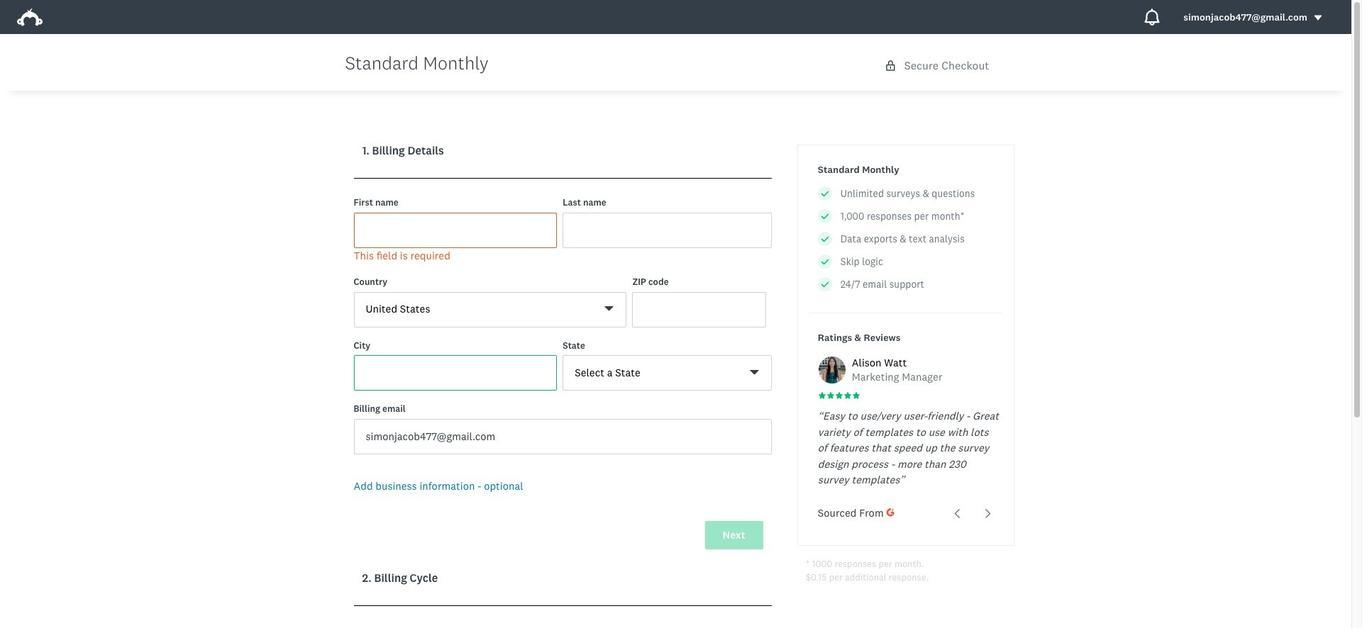Task type: describe. For each thing, give the bounding box(es) containing it.
chevronleft image
[[953, 509, 963, 519]]

products icon image
[[1144, 9, 1161, 26]]

surveymonkey logo image
[[17, 9, 43, 26]]

chevronright image
[[983, 509, 994, 519]]

dropdown arrow image
[[1314, 13, 1324, 23]]



Task type: vqa. For each thing, say whether or not it's contained in the screenshot.
first Z icon from the top of the page
no



Task type: locate. For each thing, give the bounding box(es) containing it.
None telephone field
[[633, 292, 766, 328]]

None text field
[[354, 213, 557, 248], [563, 213, 772, 248], [354, 419, 772, 455], [354, 213, 557, 248], [563, 213, 772, 248], [354, 419, 772, 455]]

None text field
[[354, 356, 557, 391]]



